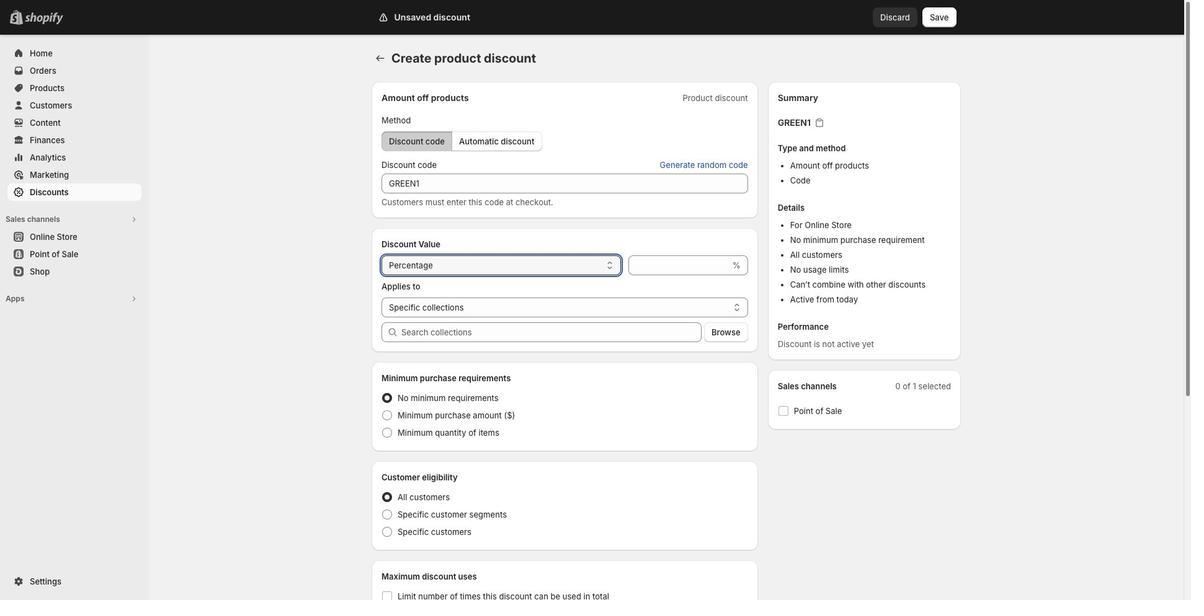 Task type: locate. For each thing, give the bounding box(es) containing it.
None text field
[[382, 174, 748, 194]]

None text field
[[628, 256, 730, 276]]

Search collections text field
[[402, 323, 702, 343]]

shopify image
[[25, 12, 63, 25]]



Task type: vqa. For each thing, say whether or not it's contained in the screenshot.
Shopify IMAGE
yes



